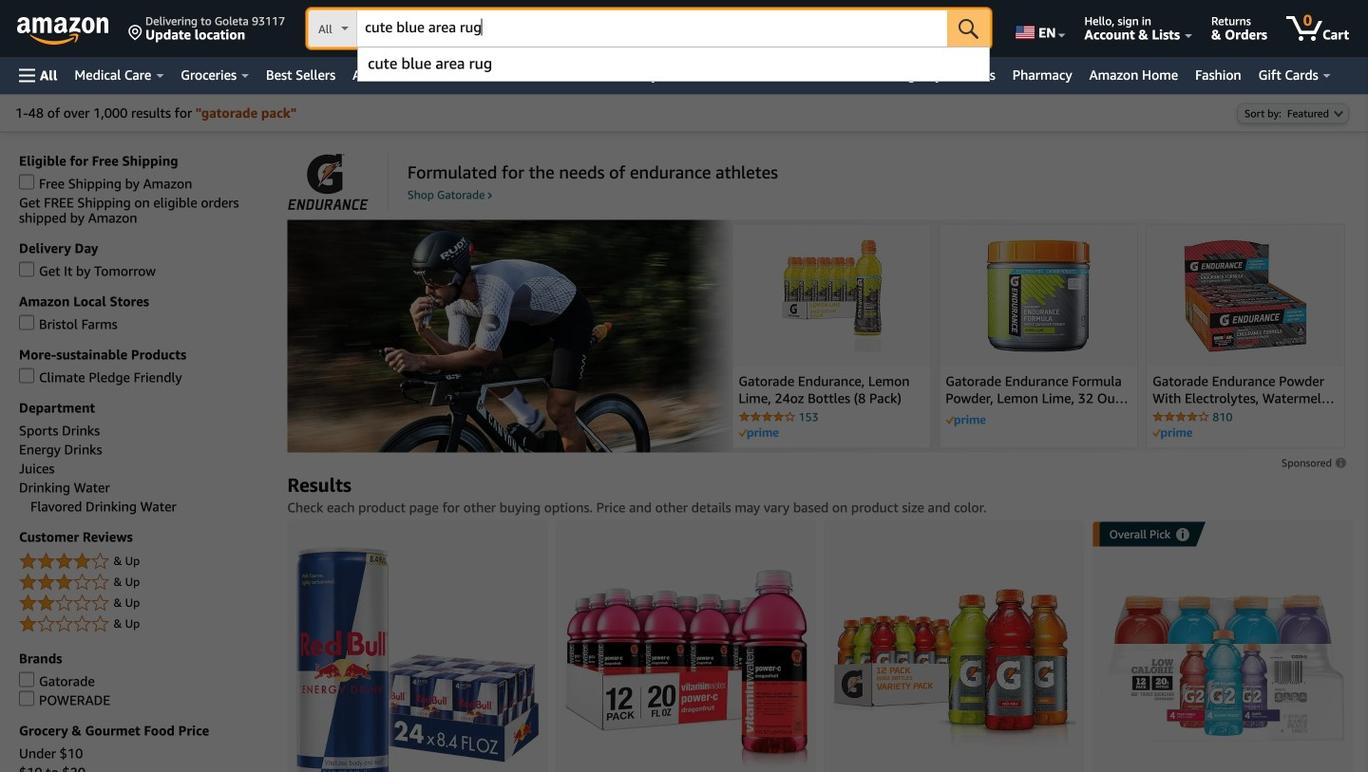 Task type: describe. For each thing, give the bounding box(es) containing it.
4 stars & up element
[[19, 551, 268, 573]]

2 checkbox image from the top
[[19, 368, 34, 383]]

1 horizontal spatial eligible for prime. image
[[1153, 428, 1193, 439]]

sponsored ad - red bull energy drink, 8.4 fl oz, 24 cans, 4 count (pack of 6) image
[[296, 547, 540, 773]]

amazon image
[[17, 17, 109, 46]]

1 star & up element
[[19, 613, 268, 636]]

1 checkbox image from the top
[[19, 174, 34, 190]]

eligible for prime. image
[[739, 428, 779, 439]]

gatorade thirst quencher sports drink, variety pack, 20oz bottles, 12 pack, electrolytes for rehydration image
[[833, 589, 1076, 748]]

dropdown image
[[1334, 110, 1344, 117]]

navigation navigation
[[0, 0, 1368, 94]]

3 checkbox image from the top
[[19, 691, 34, 707]]

none submit inside navigation navigation
[[948, 10, 990, 48]]

0 horizontal spatial eligible for prime. image
[[946, 415, 986, 427]]

3 stars & up element
[[19, 572, 268, 594]]



Task type: locate. For each thing, give the bounding box(es) containing it.
0 vertical spatial checkbox image
[[19, 315, 34, 330]]

gatorade g2 thirst quencher sports drink, variety pack, 20oz bottles, 12 pack, electrolytes for rehydration image
[[1101, 595, 1345, 742]]

1 checkbox image from the top
[[19, 315, 34, 330]]

2 vertical spatial checkbox image
[[19, 691, 34, 707]]

none search field inside navigation navigation
[[308, 10, 990, 49]]

3 checkbox image from the top
[[19, 672, 34, 688]]

1 vertical spatial eligible for prime. image
[[1153, 428, 1193, 439]]

2 vertical spatial checkbox image
[[19, 672, 34, 688]]

None search field
[[308, 10, 990, 49]]

2 checkbox image from the top
[[19, 262, 34, 277]]

None submit
[[948, 10, 990, 48]]

eligible for prime. image
[[946, 415, 986, 427], [1153, 428, 1193, 439]]

1 vertical spatial checkbox image
[[19, 262, 34, 277]]

1 vertical spatial checkbox image
[[19, 368, 34, 383]]

0 vertical spatial checkbox image
[[19, 174, 34, 190]]

0 vertical spatial eligible for prime. image
[[946, 415, 986, 427]]

checkbox image
[[19, 174, 34, 190], [19, 262, 34, 277], [19, 672, 34, 688]]

2 stars & up element
[[19, 592, 268, 615]]

checkbox image
[[19, 315, 34, 330], [19, 368, 34, 383], [19, 691, 34, 707]]

sponsored ad - vitaminwater power-c electrolyte enhanced water w/ vitamins, dragonfruit drinks, 20 fl oz, 12 pack image
[[564, 570, 808, 767]]

Search Amazon text field
[[357, 10, 948, 47]]



Task type: vqa. For each thing, say whether or not it's contained in the screenshot.
Eligible for Prime. image
yes



